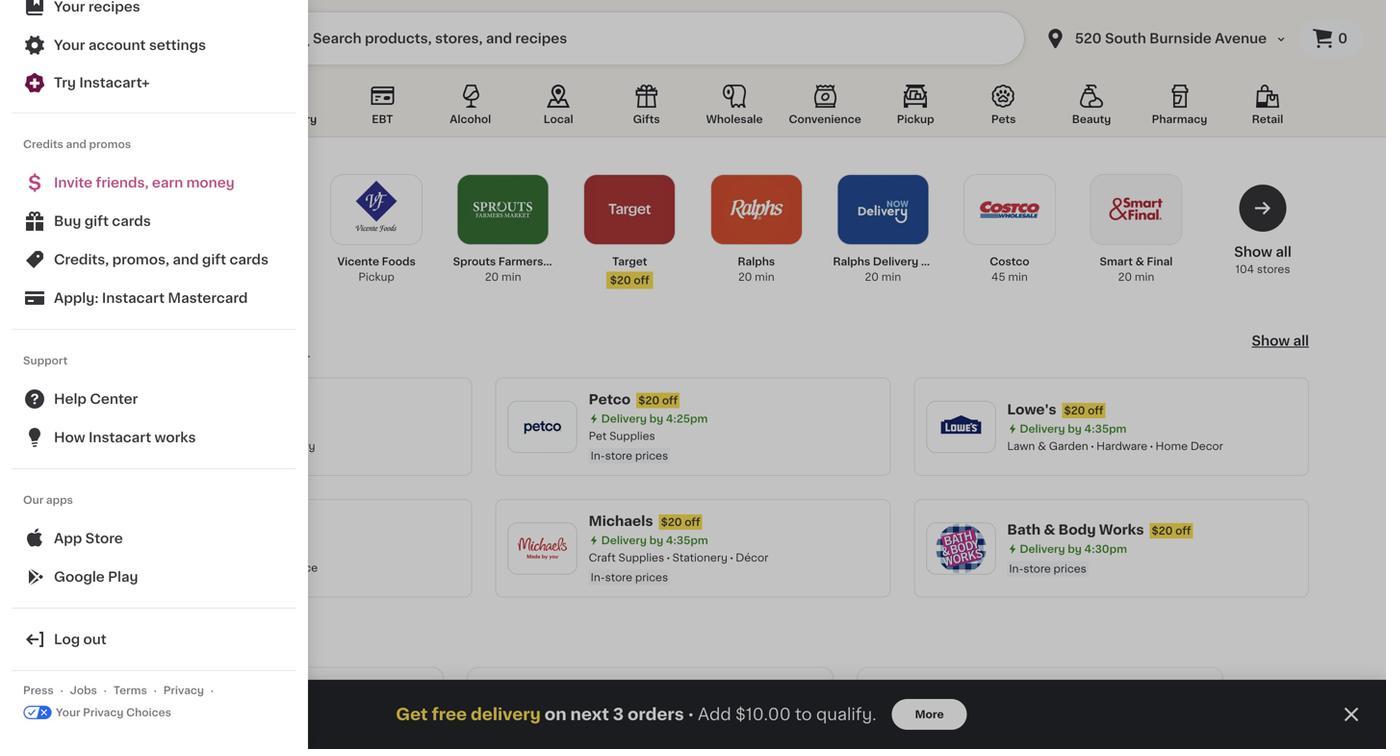 Task type: describe. For each thing, give the bounding box(es) containing it.
all for show all 104 stores
[[1276, 246, 1292, 259]]

credits and promos element
[[12, 164, 297, 318]]

store down bath
[[1024, 564, 1051, 575]]

account
[[88, 39, 146, 52]]

& for 20
[[1136, 257, 1144, 267]]

'tis a big deal week score up to 40% off through 12/23.
[[77, 322, 311, 360]]

4:45pm inside walmart $10 off holiday meals delivery by 4:45pm
[[262, 727, 317, 741]]

money
[[186, 176, 235, 190]]

delivery inside ralphs delivery now 20 min
[[873, 257, 919, 267]]

smart & final 20 min
[[1100, 257, 1173, 283]]

cards inside credits, promos, and gift cards link
[[230, 253, 269, 267]]

4:35pm for michaels
[[666, 536, 708, 546]]

choices
[[126, 708, 171, 719]]

0 horizontal spatial 4:25pm
[[248, 424, 289, 434]]

'tis
[[77, 322, 116, 342]]

min for sprouts
[[502, 272, 521, 283]]

buy gift cards
[[54, 215, 151, 228]]

craft supplies stationery décor in-store prices
[[589, 553, 769, 583]]

shop categories tab list
[[77, 81, 1309, 137]]

big
[[138, 322, 174, 342]]

hardware
[[1097, 441, 1148, 452]]

score
[[77, 346, 116, 360]]

your account settings
[[54, 39, 206, 52]]

by up garden on the bottom of the page
[[1068, 424, 1082, 434]]

& for hardware
[[1038, 441, 1047, 452]]

costco
[[990, 257, 1030, 267]]

pantry
[[170, 441, 205, 452]]

support element
[[12, 380, 297, 457]]

prices inside craft supplies stationery décor in-store prices
[[635, 573, 668, 583]]

convenience
[[789, 114, 861, 125]]

0 button
[[1300, 19, 1363, 58]]

delivery inside walmart $10 off holiday meals delivery by 4:45pm
[[180, 727, 238, 741]]

help center
[[54, 393, 138, 406]]

12/23.
[[271, 346, 311, 360]]

stationery
[[673, 553, 728, 564]]

$10.00
[[736, 707, 791, 724]]

meals
[[272, 708, 314, 722]]

delivery by 4:35pm for michaels
[[601, 536, 708, 546]]

app store link
[[12, 520, 297, 558]]

min inside costco 45 min
[[1008, 272, 1028, 283]]

petco $20 off
[[589, 393, 678, 407]]

your privacy choices
[[56, 708, 171, 719]]

google
[[54, 571, 105, 584]]

try instacart+
[[54, 76, 150, 90]]

center
[[90, 393, 138, 406]]

works
[[1099, 524, 1144, 537]]

apply: instacart mastercard button
[[12, 279, 297, 318]]

retail button
[[1226, 81, 1309, 137]]

app store
[[54, 532, 123, 546]]

deal inside 'tis a big deal week score up to 40% off through 12/23.
[[181, 322, 231, 342]]

20 for smart
[[1118, 272, 1132, 283]]

garden
[[1049, 441, 1089, 452]]

your recipes link
[[12, 0, 297, 26]]

ebt button
[[341, 81, 424, 137]]

2 4:45pm from the left
[[1042, 727, 1097, 741]]

our apps
[[23, 495, 73, 506]]

off inside target $20 off
[[634, 275, 650, 286]]

•
[[688, 707, 694, 723]]

$20 for target
[[610, 275, 631, 286]]

in-store prices
[[1009, 564, 1087, 575]]

20 for ralphs
[[865, 272, 879, 283]]

credits, promos, and gift cards
[[54, 253, 269, 267]]

jobs link
[[66, 684, 101, 699]]

décor
[[736, 553, 769, 564]]

log out
[[54, 634, 107, 647]]

terms
[[113, 686, 147, 697]]

decor
[[1191, 441, 1223, 452]]

supplies for petco
[[610, 431, 655, 442]]

our apps element
[[12, 520, 297, 597]]

instacart for how
[[89, 431, 151, 445]]

pet supplies in-store prices
[[589, 431, 668, 462]]

buy
[[54, 215, 81, 228]]

wholesale button
[[693, 81, 776, 137]]

week inside button
[[205, 114, 235, 125]]

deals
[[167, 631, 226, 651]]

instacart for apply:
[[102, 292, 165, 305]]

press link
[[19, 684, 57, 699]]

get free delivery on next 3 orders • add $10.00 to qualify.
[[396, 707, 877, 724]]

delivery
[[471, 707, 541, 724]]

off inside michaels $20 off
[[685, 517, 700, 528]]

apps
[[46, 495, 73, 506]]

home & office link
[[77, 500, 472, 598]]

more inside 'button'
[[915, 710, 944, 721]]

off inside petco $20 off
[[662, 396, 678, 406]]

gelson's link
[[200, 174, 300, 289]]

off inside bath & body works $20 off
[[1176, 526, 1191, 537]]

off inside lowe's $20 off
[[1088, 406, 1104, 416]]

farmers
[[499, 257, 543, 267]]

0 vertical spatial gift
[[85, 215, 109, 228]]

supplies for michaels
[[619, 553, 664, 564]]

beauty button
[[1050, 81, 1133, 137]]

delivery down "family dollar"
[[960, 727, 1018, 741]]

min inside ralphs 20 min
[[755, 272, 775, 283]]

45
[[992, 272, 1006, 283]]

delivery down michaels
[[601, 536, 647, 546]]

deal week
[[177, 114, 235, 125]]

grocery button
[[253, 81, 336, 137]]

0
[[1338, 32, 1348, 45]]

store
[[85, 532, 123, 546]]

1 vertical spatial home
[[238, 563, 271, 574]]

you inside for you button
[[118, 114, 139, 125]]

0 vertical spatial privacy
[[163, 686, 204, 697]]

bath & body works $20 off
[[1007, 524, 1191, 537]]

your for your recipes
[[54, 0, 85, 13]]

show all button
[[1252, 332, 1309, 351]]

invite friends, earn money
[[54, 176, 235, 190]]

welcome dialog
[[0, 0, 308, 750]]

lowe's
[[1007, 403, 1057, 417]]

2 $10 from the left
[[944, 708, 969, 722]]

store inside craft supplies stationery décor in-store prices
[[605, 573, 633, 583]]

by inside walmart $10 off holiday meals delivery by 4:45pm
[[241, 727, 259, 741]]

$20 for petco
[[639, 396, 660, 406]]

pharmacy
[[1152, 114, 1208, 125]]

smart
[[1100, 257, 1133, 267]]

$10 off holiday essentials
[[944, 708, 1123, 722]]

by down petco $20 off
[[649, 414, 663, 425]]

off inside walmart $10 off holiday meals delivery by 4:45pm
[[192, 708, 212, 722]]

your account settings link
[[12, 26, 297, 65]]

ralphs for 20
[[738, 257, 775, 267]]

how instacart works link
[[12, 419, 297, 457]]

4 · from the left
[[211, 686, 214, 697]]

orders
[[628, 707, 684, 724]]

show for show all
[[1252, 335, 1290, 348]]

prices down the delivery by 4:30pm
[[1054, 564, 1087, 575]]

mastercard
[[168, 292, 248, 305]]

stores
[[1257, 264, 1291, 275]]

up
[[120, 346, 137, 360]]

apply: instacart mastercard
[[54, 292, 248, 305]]

now
[[921, 257, 946, 267]]

target
[[612, 257, 647, 267]]

market
[[546, 257, 584, 267]]

2 · from the left
[[104, 686, 107, 697]]

20 for sprouts
[[485, 272, 499, 283]]

your for your privacy choices
[[56, 708, 80, 719]]

min for ralphs
[[882, 272, 901, 283]]

instacart image
[[65, 27, 181, 50]]

body
[[1059, 524, 1096, 537]]



Task type: vqa. For each thing, say whether or not it's contained in the screenshot.
"it" to the left
no



Task type: locate. For each thing, give the bounding box(es) containing it.
your privacy choices link
[[19, 699, 175, 728]]

1 vertical spatial supplies
[[619, 553, 664, 564]]

2 20 from the left
[[738, 272, 752, 283]]

show inside show all 104 stores
[[1234, 246, 1273, 259]]

more
[[145, 257, 173, 267], [915, 710, 944, 721]]

deal down the try instacart+ link
[[177, 114, 202, 125]]

privacy down press · jobs · terms · privacy ·
[[83, 708, 124, 719]]

to right the up
[[141, 346, 155, 360]]

show all 104 stores
[[1234, 246, 1292, 275]]

office
[[284, 563, 318, 574]]

& for works
[[1044, 524, 1056, 537]]

delivery by 4:25pm down petco $20 off
[[601, 414, 708, 425]]

credits
[[23, 139, 63, 150]]

0 vertical spatial week
[[205, 114, 235, 125]]

1 vertical spatial week
[[236, 322, 298, 342]]

to right the $10.00
[[795, 707, 812, 724]]

a
[[120, 322, 133, 342]]

tab panel
[[67, 168, 1319, 750]]

cards
[[112, 215, 151, 228], [230, 253, 269, 267]]

0 vertical spatial and
[[66, 139, 87, 150]]

0 horizontal spatial ralphs
[[738, 257, 775, 267]]

in- inside "pet supplies in-store prices"
[[591, 451, 605, 462]]

treatment tracker modal dialog
[[0, 681, 1386, 750]]

0 horizontal spatial delivery by 4:25pm
[[183, 424, 289, 434]]

ralphs for delivery
[[833, 257, 871, 267]]

min inside smart & final 20 min
[[1135, 272, 1155, 283]]

settings
[[149, 39, 206, 52]]

off down family at the right of page
[[972, 708, 992, 722]]

off down 'walmart'
[[192, 708, 212, 722]]

holiday inside walmart $10 off holiday meals delivery by 4:45pm
[[215, 708, 269, 722]]

by down michaels $20 off at the bottom
[[649, 536, 663, 546]]

4:25pm up dairy
[[248, 424, 289, 434]]

min inside sprouts farmers market 20 min
[[502, 272, 521, 283]]

instacart down center
[[89, 431, 151, 445]]

& right wine
[[133, 257, 142, 267]]

week up 12/23.
[[236, 322, 298, 342]]

0 vertical spatial to
[[141, 346, 155, 360]]

$20 for michaels
[[661, 517, 682, 528]]

3 min from the left
[[882, 272, 901, 283]]

delivery up in-store prices
[[1020, 544, 1065, 555]]

4 20 from the left
[[1118, 272, 1132, 283]]

and
[[66, 139, 87, 150], [173, 253, 199, 267]]

1 horizontal spatial you
[[267, 631, 309, 651]]

$20 up stationery
[[661, 517, 682, 528]]

0 horizontal spatial home
[[238, 563, 271, 574]]

all for show all
[[1294, 335, 1309, 348]]

1 vertical spatial cards
[[230, 253, 269, 267]]

1 horizontal spatial essentials
[[1052, 708, 1123, 722]]

on
[[545, 707, 567, 724]]

0 horizontal spatial all
[[1276, 246, 1292, 259]]

1 horizontal spatial gift
[[202, 253, 226, 267]]

delivery down 'walmart'
[[180, 727, 238, 741]]

0 horizontal spatial more
[[145, 257, 173, 267]]

in-
[[591, 451, 605, 462], [1009, 564, 1024, 575], [591, 573, 605, 583]]

0 vertical spatial 4:35pm
[[1085, 424, 1127, 434]]

1 horizontal spatial home
[[1156, 441, 1188, 452]]

0 horizontal spatial delivery by 4:35pm
[[601, 536, 708, 546]]

home & office
[[238, 563, 318, 574]]

1 vertical spatial and
[[173, 253, 199, 267]]

alcohol
[[450, 114, 491, 125]]

off right 40%
[[192, 346, 211, 360]]

costco 45 min
[[990, 257, 1030, 283]]

1 vertical spatial your
[[54, 39, 85, 52]]

to inside treatment tracker modal dialog
[[795, 707, 812, 724]]

for
[[98, 114, 116, 125]]

$20 for lowe's
[[1064, 406, 1085, 416]]

1 vertical spatial pickup
[[358, 272, 395, 283]]

& inside home & office link
[[273, 563, 282, 574]]

0 vertical spatial more
[[145, 257, 173, 267]]

log
[[54, 634, 80, 647]]

ralphs inside ralphs delivery now 20 min
[[833, 257, 871, 267]]

1 horizontal spatial 4:35pm
[[1085, 424, 1127, 434]]

wholesale
[[706, 114, 763, 125]]

delivery by 4:30pm
[[1020, 544, 1127, 555]]

local button
[[517, 81, 600, 137]]

essentials for $10 off holiday essentials
[[1052, 708, 1123, 722]]

off right $5
[[576, 708, 596, 722]]

0 horizontal spatial to
[[141, 346, 155, 360]]

1 vertical spatial deal
[[181, 322, 231, 342]]

works
[[155, 431, 196, 445]]

qualify.
[[816, 707, 877, 724]]

20 inside sprouts farmers market 20 min
[[485, 272, 499, 283]]

your up try at left top
[[54, 39, 85, 52]]

ralphs delivery now 20 min
[[833, 257, 946, 283]]

1 vertical spatial show
[[1252, 335, 1290, 348]]

delivery by 4:35pm down michaels $20 off at the bottom
[[601, 536, 708, 546]]

holiday deals for you
[[77, 631, 309, 651]]

by down $10 off holiday essentials
[[1021, 727, 1039, 741]]

$20 inside lowe's $20 off
[[1064, 406, 1085, 416]]

michaels
[[589, 515, 653, 529]]

walmart $10 off holiday meals delivery by 4:45pm
[[163, 686, 317, 741]]

& left final
[[1136, 257, 1144, 267]]

off up stationery
[[685, 517, 700, 528]]

try
[[54, 76, 76, 90]]

deal inside button
[[177, 114, 202, 125]]

4:45pm down $10 off holiday essentials
[[1042, 727, 1097, 741]]

add
[[698, 707, 731, 724]]

cards down friends,
[[112, 215, 151, 228]]

min for smart
[[1135, 272, 1155, 283]]

show up 104
[[1234, 246, 1273, 259]]

off
[[634, 275, 650, 286], [192, 346, 211, 360], [662, 396, 678, 406], [1088, 406, 1104, 416], [685, 517, 700, 528], [1176, 526, 1191, 537], [192, 708, 212, 722], [576, 708, 596, 722], [972, 708, 992, 722]]

0 horizontal spatial and
[[66, 139, 87, 150]]

1 vertical spatial gift
[[202, 253, 226, 267]]

in- inside craft supplies stationery décor in-store prices
[[591, 573, 605, 583]]

your left recipes
[[54, 0, 85, 13]]

week inside 'tis a big deal week score up to 40% off through 12/23.
[[236, 322, 298, 342]]

week up money
[[205, 114, 235, 125]]

1 vertical spatial instacart
[[89, 431, 151, 445]]

wine
[[103, 257, 131, 267]]

4:45pm down meals in the left bottom of the page
[[262, 727, 317, 741]]

cards inside buy gift cards link
[[112, 215, 151, 228]]

0 horizontal spatial pickup
[[358, 272, 395, 283]]

0 vertical spatial instacart
[[102, 292, 165, 305]]

40%
[[158, 346, 188, 360]]

all inside popup button
[[1294, 335, 1309, 348]]

0 horizontal spatial privacy
[[83, 708, 124, 719]]

· left jobs "link"
[[60, 686, 63, 697]]

$10 down family at the right of page
[[944, 708, 969, 722]]

$5
[[555, 708, 572, 722]]

total
[[74, 257, 100, 267]]

and right the credits
[[66, 139, 87, 150]]

instacart+
[[79, 76, 150, 90]]

in- down bath
[[1009, 564, 1024, 575]]

0 vertical spatial supplies
[[610, 431, 655, 442]]

delivery by 4:35pm
[[1020, 424, 1127, 434], [601, 536, 708, 546]]

1 vertical spatial all
[[1294, 335, 1309, 348]]

0 horizontal spatial gift
[[85, 215, 109, 228]]

0 horizontal spatial you
[[118, 114, 139, 125]]

lawn & garden hardware home decor
[[1007, 441, 1223, 452]]

show down stores in the right of the page
[[1252, 335, 1290, 348]]

1 horizontal spatial and
[[173, 253, 199, 267]]

instacart up a
[[102, 292, 165, 305]]

your for your account settings
[[54, 39, 85, 52]]

store down pet
[[605, 451, 633, 462]]

convenience button
[[781, 81, 869, 137]]

help center link
[[12, 380, 297, 419]]

2 ralphs from the left
[[833, 257, 871, 267]]

try instacart+ link
[[12, 65, 297, 101]]

0 vertical spatial cards
[[112, 215, 151, 228]]

min inside ralphs delivery now 20 min
[[882, 272, 901, 283]]

off inside 'tis a big deal week score up to 40% off through 12/23.
[[192, 346, 211, 360]]

4:35pm up stationery
[[666, 536, 708, 546]]

3 · from the left
[[154, 686, 157, 697]]

1 · from the left
[[60, 686, 63, 697]]

michaels $20 off
[[589, 515, 700, 529]]

deal down mastercard
[[181, 322, 231, 342]]

pickup down the vicente
[[358, 272, 395, 283]]

your down jobs "link"
[[56, 708, 80, 719]]

1 horizontal spatial privacy
[[163, 686, 204, 697]]

sprouts
[[453, 257, 496, 267]]

delivery down lowe's
[[1020, 424, 1065, 434]]

4 min from the left
[[1008, 272, 1028, 283]]

$20 inside michaels $20 off
[[661, 517, 682, 528]]

4:35pm up lawn & garden hardware home decor
[[1085, 424, 1127, 434]]

1 vertical spatial to
[[795, 707, 812, 724]]

privacy link
[[160, 684, 208, 699]]

supplies inside "pet supplies in-store prices"
[[610, 431, 655, 442]]

try instacart+ image
[[23, 71, 46, 94]]

invite friends, earn money link
[[12, 164, 297, 202]]

4:30pm
[[1085, 544, 1127, 555]]

20 inside ralphs 20 min
[[738, 272, 752, 283]]

delivery left now
[[873, 257, 919, 267]]

$10 inside walmart $10 off holiday meals delivery by 4:45pm
[[165, 708, 189, 722]]

1 min from the left
[[502, 272, 521, 283]]

2 min from the left
[[755, 272, 775, 283]]

vicente foods pickup
[[337, 257, 416, 283]]

1 vertical spatial 4:35pm
[[666, 536, 708, 546]]

1 horizontal spatial pickup
[[897, 114, 935, 125]]

delivery by 4:45pm
[[960, 727, 1097, 741]]

by down for
[[241, 727, 259, 741]]

show inside popup button
[[1252, 335, 1290, 348]]

1 horizontal spatial more
[[915, 710, 944, 721]]

1 horizontal spatial ralphs
[[833, 257, 871, 267]]

store inside "pet supplies in-store prices"
[[605, 451, 633, 462]]

1 horizontal spatial delivery by 4:35pm
[[1020, 424, 1127, 434]]

in- down pet
[[591, 451, 605, 462]]

supplies inside craft supplies stationery décor in-store prices
[[619, 553, 664, 564]]

0 horizontal spatial essentials
[[656, 708, 727, 722]]

essentials
[[656, 708, 727, 722], [1052, 708, 1123, 722]]

home left decor
[[1156, 441, 1188, 452]]

retail
[[1252, 114, 1284, 125]]

prices down petco $20 off
[[635, 451, 668, 462]]

· right the privacy 'link'
[[211, 686, 214, 697]]

prices inside "pet supplies in-store prices"
[[635, 451, 668, 462]]

0 vertical spatial delivery by 4:35pm
[[1020, 424, 1127, 434]]

$20 up garden on the bottom of the page
[[1064, 406, 1085, 416]]

1 horizontal spatial 4:25pm
[[666, 414, 708, 425]]

delivery by 4:35pm for lowe's
[[1020, 424, 1127, 434]]

petco
[[589, 393, 631, 407]]

1 horizontal spatial to
[[795, 707, 812, 724]]

1 horizontal spatial 4:45pm
[[1042, 727, 1097, 741]]

1 4:45pm from the left
[[262, 727, 317, 741]]

$5 off holiday essentials
[[555, 708, 727, 722]]

4:35pm for lowe's
[[1085, 424, 1127, 434]]

by
[[649, 414, 663, 425], [231, 424, 245, 434], [1068, 424, 1082, 434], [649, 536, 663, 546], [1068, 544, 1082, 555], [241, 727, 259, 741], [1021, 727, 1039, 741]]

your recipes
[[54, 0, 140, 13]]

next
[[570, 707, 609, 724]]

2 vertical spatial your
[[56, 708, 80, 719]]

0 horizontal spatial 4:45pm
[[262, 727, 317, 741]]

ralphs 20 min
[[738, 257, 775, 283]]

show for show all 104 stores
[[1234, 246, 1273, 259]]

promos
[[89, 139, 131, 150]]

0 vertical spatial pickup
[[897, 114, 935, 125]]

play
[[108, 571, 138, 584]]

by down body
[[1068, 544, 1082, 555]]

1 vertical spatial you
[[267, 631, 309, 651]]

out
[[83, 634, 107, 647]]

recipes
[[88, 0, 140, 13]]

cards up mastercard
[[230, 253, 269, 267]]

all inside show all 104 stores
[[1276, 246, 1292, 259]]

gift up mastercard
[[202, 253, 226, 267]]

min
[[502, 272, 521, 283], [755, 272, 775, 283], [882, 272, 901, 283], [1008, 272, 1028, 283], [1135, 272, 1155, 283]]

bath
[[1007, 524, 1041, 537]]

help
[[54, 393, 87, 406]]

prices down michaels $20 off at the bottom
[[635, 573, 668, 583]]

1 vertical spatial delivery by 4:35pm
[[601, 536, 708, 546]]

and up mastercard
[[173, 253, 199, 267]]

off down target
[[634, 275, 650, 286]]

supplies down michaels $20 off at the bottom
[[619, 553, 664, 564]]

$20 right petco
[[639, 396, 660, 406]]

104
[[1236, 264, 1255, 275]]

20 inside smart & final 20 min
[[1118, 272, 1132, 283]]

& inside total wine & more link
[[133, 257, 142, 267]]

1 horizontal spatial cards
[[230, 253, 269, 267]]

0 horizontal spatial 4:35pm
[[666, 536, 708, 546]]

deal
[[177, 114, 202, 125], [181, 322, 231, 342]]

all
[[1276, 246, 1292, 259], [1294, 335, 1309, 348]]

4:35pm
[[1085, 424, 1127, 434], [666, 536, 708, 546]]

ebt
[[372, 114, 393, 125]]

2 essentials from the left
[[1052, 708, 1123, 722]]

our
[[23, 495, 44, 506]]

$10 down the privacy 'link'
[[165, 708, 189, 722]]

home left the office
[[238, 563, 271, 574]]

delivery
[[873, 257, 919, 267], [601, 414, 647, 425], [183, 424, 228, 434], [1020, 424, 1065, 434], [601, 536, 647, 546], [1020, 544, 1065, 555], [180, 727, 238, 741], [960, 727, 1018, 741]]

essentials for $5 off holiday essentials
[[656, 708, 727, 722]]

pickup inside vicente foods pickup
[[358, 272, 395, 283]]

3 20 from the left
[[865, 272, 879, 283]]

1 horizontal spatial $10
[[944, 708, 969, 722]]

0 vertical spatial deal
[[177, 114, 202, 125]]

instacart inside button
[[102, 292, 165, 305]]

4:25pm down petco $20 off
[[666, 414, 708, 425]]

$20 down target
[[610, 275, 631, 286]]

app
[[54, 532, 82, 546]]

& right lawn
[[1038, 441, 1047, 452]]

instacart
[[102, 292, 165, 305], [89, 431, 151, 445]]

0 vertical spatial all
[[1276, 246, 1292, 259]]

1 horizontal spatial delivery by 4:25pm
[[601, 414, 708, 425]]

dairy
[[287, 441, 315, 452]]

1 horizontal spatial all
[[1294, 335, 1309, 348]]

$10
[[165, 708, 189, 722], [944, 708, 969, 722]]

& left the office
[[273, 563, 282, 574]]

1 20 from the left
[[485, 272, 499, 283]]

tab panel containing 'tis a big
[[67, 168, 1319, 750]]

1 ralphs from the left
[[738, 257, 775, 267]]

off up lawn & garden hardware home decor
[[1088, 406, 1104, 416]]

0 vertical spatial home
[[1156, 441, 1188, 452]]

pharmacy button
[[1138, 81, 1221, 137]]

pickup left pets
[[897, 114, 935, 125]]

0 vertical spatial show
[[1234, 246, 1273, 259]]

1 vertical spatial more
[[915, 710, 944, 721]]

instacart inside support element
[[89, 431, 151, 445]]

1 vertical spatial privacy
[[83, 708, 124, 719]]

1 essentials from the left
[[656, 708, 727, 722]]

delivery up "pantry"
[[183, 424, 228, 434]]

supplies right pet
[[610, 431, 655, 442]]

0 vertical spatial your
[[54, 0, 85, 13]]

pickup inside button
[[897, 114, 935, 125]]

jobs
[[70, 686, 97, 697]]

store down "craft"
[[605, 573, 633, 583]]

$20 inside petco $20 off
[[639, 396, 660, 406]]

gift right buy
[[85, 215, 109, 228]]

off right petco
[[662, 396, 678, 406]]

$20 inside target $20 off
[[610, 275, 631, 286]]

0 vertical spatial you
[[118, 114, 139, 125]]

0 horizontal spatial $10
[[165, 708, 189, 722]]

20 inside ralphs delivery now 20 min
[[865, 272, 879, 283]]

for you button
[[77, 81, 160, 137]]

to inside 'tis a big deal week score up to 40% off through 12/23.
[[141, 346, 155, 360]]

$20 right works
[[1152, 526, 1173, 537]]

credits, promos, and gift cards link
[[12, 241, 297, 279]]

privacy up choices
[[163, 686, 204, 697]]

delivery by 4:25pm up "pantry"
[[183, 424, 289, 434]]

& right bath
[[1044, 524, 1056, 537]]

5 min from the left
[[1135, 272, 1155, 283]]

· up choices
[[154, 686, 157, 697]]

by right works in the bottom of the page
[[231, 424, 245, 434]]

off right works
[[1176, 526, 1191, 537]]

0 horizontal spatial cards
[[112, 215, 151, 228]]

beauty
[[1072, 114, 1111, 125]]

$20 inside bath & body works $20 off
[[1152, 526, 1173, 537]]

· right jobs
[[104, 686, 107, 697]]

1 $10 from the left
[[165, 708, 189, 722]]

deal week button
[[165, 81, 248, 137]]

& inside smart & final 20 min
[[1136, 257, 1144, 267]]

delivery by 4:35pm up garden on the bottom of the page
[[1020, 424, 1127, 434]]

in- down "craft"
[[591, 573, 605, 583]]

delivery down petco $20 off
[[601, 414, 647, 425]]



